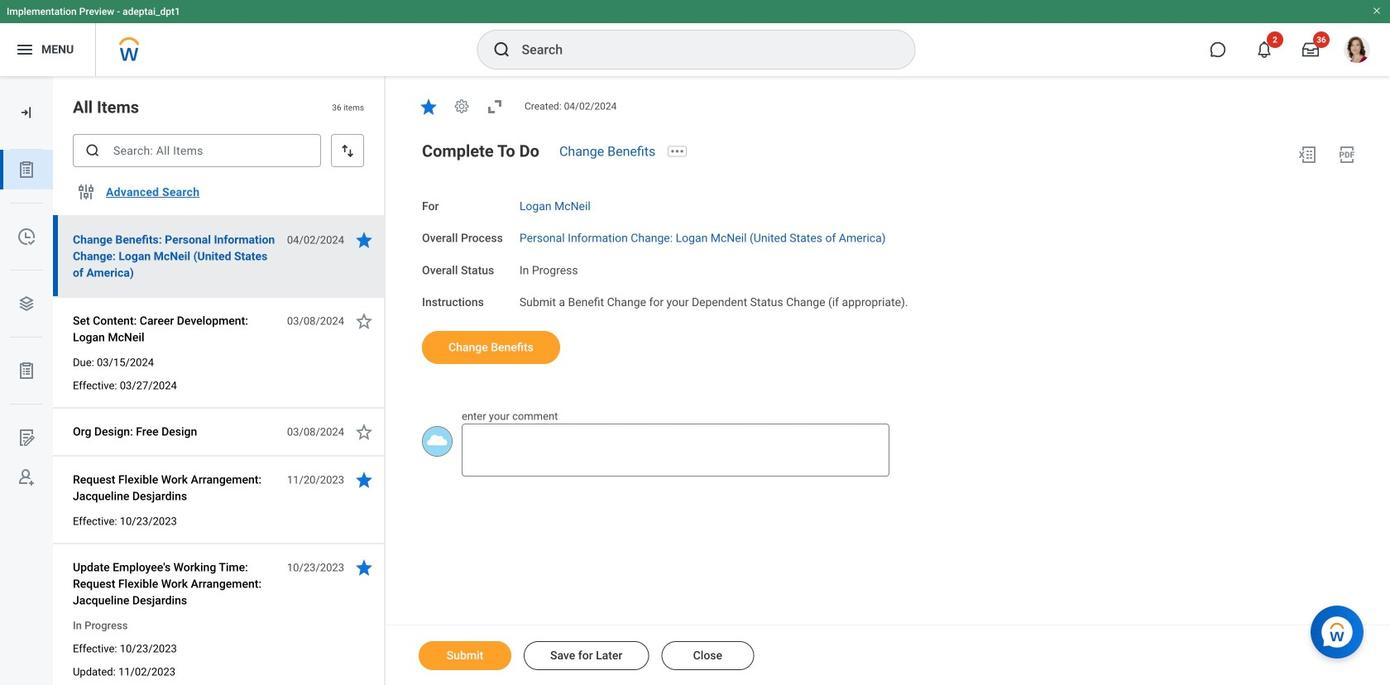 Task type: describe. For each thing, give the bounding box(es) containing it.
2 clipboard image from the top
[[17, 361, 36, 381]]

profile logan mcneil image
[[1344, 36, 1371, 66]]

export to excel image
[[1298, 145, 1318, 165]]

justify image
[[15, 40, 35, 60]]

close environment banner image
[[1372, 6, 1382, 16]]

clock check image
[[17, 227, 36, 247]]

transformation import image
[[18, 104, 35, 121]]

action bar region
[[386, 625, 1391, 685]]

user plus image
[[17, 468, 36, 488]]

0 vertical spatial star image
[[419, 97, 439, 117]]

sort image
[[339, 142, 356, 159]]

1 vertical spatial star image
[[354, 311, 374, 331]]

fullscreen image
[[485, 97, 505, 117]]

rename image
[[17, 428, 36, 448]]



Task type: locate. For each thing, give the bounding box(es) containing it.
0 vertical spatial clipboard image
[[17, 160, 36, 180]]

configure image
[[76, 182, 96, 202]]

1 clipboard image from the top
[[17, 160, 36, 180]]

star image
[[354, 230, 374, 250], [354, 470, 374, 490], [354, 558, 374, 578]]

list
[[0, 150, 53, 497]]

None text field
[[462, 424, 890, 477]]

2 star image from the top
[[354, 470, 374, 490]]

clipboard image down transformation import image
[[17, 160, 36, 180]]

search image
[[492, 40, 512, 60]]

clipboard image
[[17, 160, 36, 180], [17, 361, 36, 381]]

inbox large image
[[1303, 41, 1319, 58]]

view printable version (pdf) image
[[1338, 145, 1358, 165]]

star image
[[419, 97, 439, 117], [354, 311, 374, 331], [354, 422, 374, 442]]

gear image
[[454, 98, 470, 115]]

clipboard image down perspective image
[[17, 361, 36, 381]]

1 vertical spatial star image
[[354, 470, 374, 490]]

banner
[[0, 0, 1391, 76]]

Search Workday  search field
[[522, 31, 881, 68]]

Search: All Items text field
[[73, 134, 321, 167]]

search image
[[84, 142, 101, 159]]

1 vertical spatial clipboard image
[[17, 361, 36, 381]]

2 vertical spatial star image
[[354, 558, 374, 578]]

1 star image from the top
[[354, 230, 374, 250]]

3 star image from the top
[[354, 558, 374, 578]]

notifications large image
[[1257, 41, 1273, 58]]

perspective image
[[17, 294, 36, 314]]

2 vertical spatial star image
[[354, 422, 374, 442]]

item list element
[[53, 76, 386, 685]]

0 vertical spatial star image
[[354, 230, 374, 250]]



Task type: vqa. For each thing, say whether or not it's contained in the screenshot.
clipboard icon to the bottom
yes



